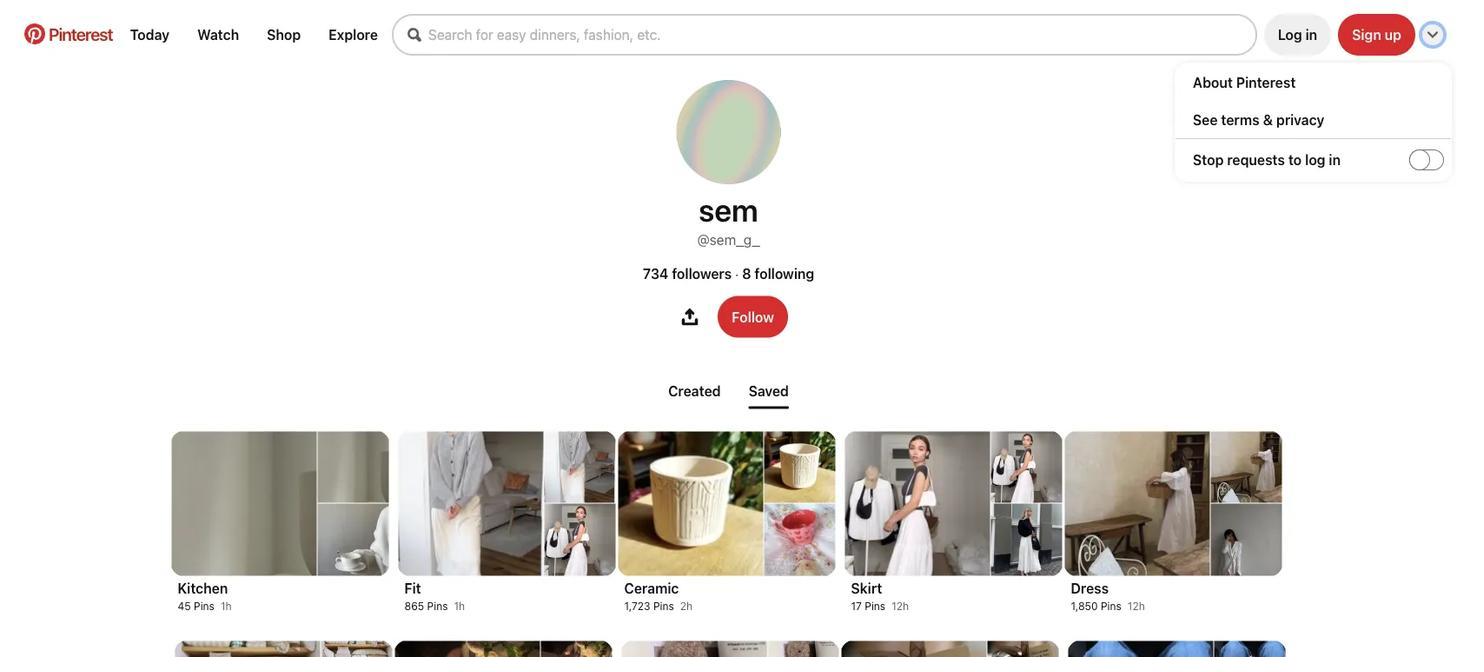 Task type: describe. For each thing, give the bounding box(es) containing it.
@sem_g_ button
[[697, 226, 760, 264]]

pinterest link
[[14, 23, 123, 44]]

see terms & privacy link
[[1193, 111, 1452, 128]]

following
[[755, 266, 815, 282]]

1,850
[[1071, 600, 1098, 612]]

fit
[[405, 580, 421, 597]]

see terms & privacy
[[1193, 111, 1325, 128]]

pinterest inside pinterest link
[[49, 23, 113, 44]]

12h for dress
[[1128, 600, 1145, 612]]

created link
[[662, 376, 728, 406]]

search image
[[408, 28, 422, 42]]

about pinterest
[[1193, 74, 1296, 90]]

about pinterest link
[[1193, 74, 1452, 90]]

8
[[742, 266, 751, 282]]

fit 865 pins 1h
[[405, 580, 465, 612]]

requests
[[1228, 152, 1285, 168]]

2 gift image from the left
[[988, 641, 1059, 657]]

865
[[405, 600, 424, 612]]

pins for kitchen
[[194, 600, 215, 612]]

saved link
[[742, 376, 796, 406]]

about
[[1193, 74, 1233, 90]]

explore
[[329, 27, 378, 43]]

ceramic 1,723 pins 2h
[[624, 580, 693, 612]]

watch
[[197, 27, 239, 43]]

734
[[643, 266, 669, 282]]

user avatar image
[[677, 80, 781, 184]]

created
[[668, 383, 721, 399]]

shop link
[[260, 20, 308, 50]]

sem @sem_g_
[[697, 191, 760, 248]]

2h
[[680, 600, 693, 612]]

skirt 17 pins 12h
[[851, 580, 909, 612]]

1h for kitchen
[[221, 600, 232, 612]]

watch link
[[190, 20, 246, 50]]

Search text field
[[428, 27, 1256, 43]]

sem button
[[699, 191, 759, 228]]

skirt
[[851, 580, 882, 597]]

1h for fit
[[454, 600, 465, 612]]

&
[[1263, 111, 1273, 128]]

to
[[1289, 152, 1302, 168]]

45
[[178, 600, 191, 612]]

1 gift image from the left
[[842, 641, 987, 657]]

1 horizontal spatial in
[[1329, 152, 1341, 168]]



Task type: locate. For each thing, give the bounding box(es) containing it.
1 cake image from the left
[[395, 641, 540, 657]]

follow
[[732, 309, 774, 325]]

734 followers · 8 following
[[643, 266, 815, 282]]

today
[[130, 27, 170, 43]]

1h inside fit 865 pins 1h
[[454, 600, 465, 612]]

pins for ceramic
[[654, 600, 674, 612]]

pins
[[194, 600, 215, 612], [427, 600, 448, 612], [654, 600, 674, 612], [865, 600, 886, 612], [1101, 600, 1122, 612]]

0 horizontal spatial 1h
[[221, 600, 232, 612]]

log in button
[[1264, 14, 1332, 56]]

1 vertical spatial pinterest
[[1237, 74, 1296, 90]]

list containing kitchen
[[61, 420, 1396, 657]]

pins down kitchen
[[194, 600, 215, 612]]

2 cake image from the left
[[541, 641, 612, 657]]

dress image
[[1065, 432, 1210, 576], [1211, 432, 1282, 503], [1211, 504, 1282, 576]]

stop
[[1193, 152, 1224, 168]]

pinterest
[[49, 23, 113, 44], [1237, 74, 1296, 90]]

ceramic
[[624, 580, 679, 597]]

log
[[1278, 27, 1303, 43]]

pins right the 1,850
[[1101, 600, 1122, 612]]

kitchen image
[[172, 432, 317, 576], [318, 432, 389, 503], [318, 504, 389, 576]]

sem
[[699, 191, 759, 228]]

kitchen
[[178, 580, 228, 597]]

sign
[[1353, 27, 1382, 43]]

0 horizontal spatial baby image
[[622, 641, 767, 657]]

1 pins from the left
[[194, 600, 215, 612]]

2 baby image from the left
[[768, 641, 839, 657]]

pins inside 'dress 1,850 pins 12h'
[[1101, 600, 1122, 612]]

1 horizontal spatial cake image
[[541, 641, 612, 657]]

0 vertical spatial pinterest
[[49, 23, 113, 44]]

list
[[61, 420, 1396, 657]]

design image
[[175, 641, 320, 657], [321, 641, 392, 657]]

1h inside kitchen 45 pins 1h
[[221, 600, 232, 612]]

3 pins from the left
[[654, 600, 674, 612]]

log in
[[1278, 27, 1318, 43]]

12h for skirt
[[892, 600, 909, 612]]

12h
[[892, 600, 909, 612], [1128, 600, 1145, 612]]

2 design image from the left
[[321, 641, 392, 657]]

1 horizontal spatial baby image
[[768, 641, 839, 657]]

gift image
[[842, 641, 987, 657], [988, 641, 1059, 657]]

ceramic image
[[618, 432, 764, 576], [764, 432, 836, 503], [764, 504, 836, 576]]

1 horizontal spatial gift image
[[988, 641, 1059, 657]]

0 vertical spatial in
[[1306, 27, 1318, 43]]

pins for fit
[[427, 600, 448, 612]]

dress
[[1071, 580, 1109, 597]]

pins inside skirt 17 pins 12h
[[865, 600, 886, 612]]

skirt image
[[845, 432, 990, 576], [991, 432, 1063, 503], [991, 504, 1063, 576]]

pinterest right pinterest icon
[[49, 23, 113, 44]]

pinterest up &
[[1237, 74, 1296, 90]]

terms
[[1222, 111, 1260, 128]]

see
[[1193, 111, 1218, 128]]

4 pins from the left
[[865, 600, 886, 612]]

1 horizontal spatial 1h
[[454, 600, 465, 612]]

12h inside 'dress 1,850 pins 12h'
[[1128, 600, 1145, 612]]

1 1h from the left
[[221, 600, 232, 612]]

0 horizontal spatial in
[[1306, 27, 1318, 43]]

1,723
[[624, 600, 651, 612]]

0 horizontal spatial cake image
[[395, 641, 540, 657]]

0 horizontal spatial 12h
[[892, 600, 909, 612]]

sign up
[[1353, 27, 1402, 43]]

0 horizontal spatial pants image
[[1069, 641, 1214, 657]]

pinterest image
[[24, 23, 45, 44]]

pants image
[[1069, 641, 1214, 657], [1215, 641, 1286, 657]]

·
[[735, 267, 739, 281]]

1 horizontal spatial pinterest
[[1237, 74, 1296, 90]]

17
[[851, 600, 862, 612]]

1 horizontal spatial 12h
[[1128, 600, 1145, 612]]

saved
[[749, 383, 789, 399]]

sign up button
[[1339, 14, 1416, 56]]

1 horizontal spatial pants image
[[1215, 641, 1286, 657]]

0 horizontal spatial design image
[[175, 641, 320, 657]]

dress 1,850 pins 12h
[[1071, 580, 1145, 612]]

pins inside ceramic 1,723 pins 2h
[[654, 600, 674, 612]]

followers
[[672, 266, 732, 282]]

baby image
[[622, 641, 767, 657], [768, 641, 839, 657]]

0 horizontal spatial pinterest
[[49, 23, 113, 44]]

1 horizontal spatial design image
[[321, 641, 392, 657]]

pins inside fit 865 pins 1h
[[427, 600, 448, 612]]

pinterest button
[[14, 23, 123, 46]]

pins right 17
[[865, 600, 886, 612]]

fit image
[[399, 432, 544, 576], [545, 432, 616, 503], [545, 504, 616, 576]]

pins right 865
[[427, 600, 448, 612]]

1 vertical spatial in
[[1329, 152, 1341, 168]]

1 baby image from the left
[[622, 641, 767, 657]]

1 12h from the left
[[892, 600, 909, 612]]

1 pants image from the left
[[1069, 641, 1214, 657]]

1h
[[221, 600, 232, 612], [454, 600, 465, 612]]

12h inside skirt 17 pins 12h
[[892, 600, 909, 612]]

2 12h from the left
[[1128, 600, 1145, 612]]

0 horizontal spatial gift image
[[842, 641, 987, 657]]

pins inside kitchen 45 pins 1h
[[194, 600, 215, 612]]

@sem_g_
[[697, 232, 760, 248]]

1h right 865
[[454, 600, 465, 612]]

5 pins from the left
[[1101, 600, 1122, 612]]

in
[[1306, 27, 1318, 43], [1329, 152, 1341, 168]]

shop
[[267, 27, 301, 43]]

1 design image from the left
[[175, 641, 320, 657]]

up
[[1385, 27, 1402, 43]]

today link
[[123, 20, 177, 50]]

follow button
[[718, 296, 788, 338]]

12h right 17
[[892, 600, 909, 612]]

2 1h from the left
[[454, 600, 465, 612]]

1h down kitchen
[[221, 600, 232, 612]]

pins for dress
[[1101, 600, 1122, 612]]

pins down ceramic
[[654, 600, 674, 612]]

in inside button
[[1306, 27, 1318, 43]]

12h right the 1,850
[[1128, 600, 1145, 612]]

pins for skirt
[[865, 600, 886, 612]]

privacy
[[1277, 111, 1325, 128]]

in right "log"
[[1306, 27, 1318, 43]]

2 pins from the left
[[427, 600, 448, 612]]

kitchen 45 pins 1h
[[178, 580, 232, 612]]

stop requests to log in
[[1193, 152, 1341, 168]]

2 pants image from the left
[[1215, 641, 1286, 657]]

log
[[1306, 152, 1326, 168]]

in right log
[[1329, 152, 1341, 168]]

cake image
[[395, 641, 540, 657], [541, 641, 612, 657]]

explore link
[[322, 20, 385, 50]]



Task type: vqa. For each thing, say whether or not it's contained in the screenshot.


